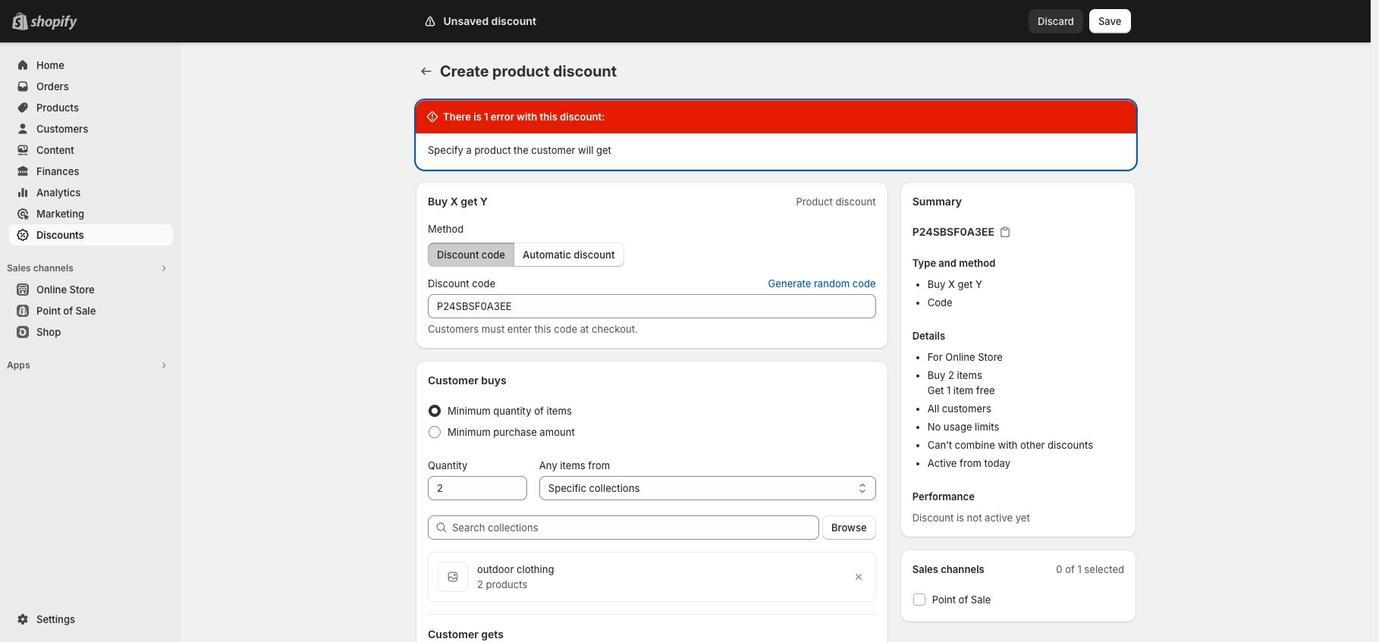 Task type: locate. For each thing, give the bounding box(es) containing it.
None text field
[[428, 477, 527, 501]]

None text field
[[428, 294, 876, 319]]



Task type: describe. For each thing, give the bounding box(es) containing it.
Search collections text field
[[452, 516, 820, 540]]

shopify image
[[30, 15, 77, 30]]



